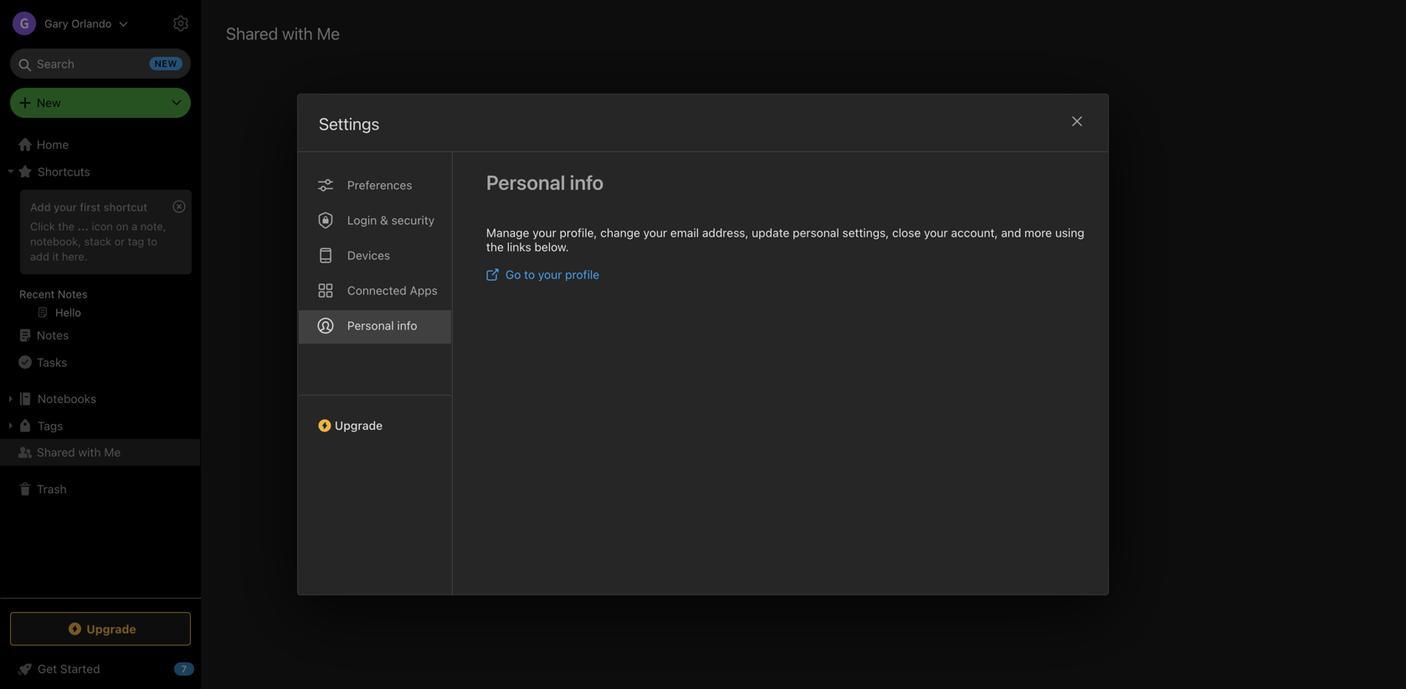 Task type: vqa. For each thing, say whether or not it's contained in the screenshot.
the More actions "Field"
no



Task type: describe. For each thing, give the bounding box(es) containing it.
profile
[[565, 268, 599, 282]]

using
[[1055, 226, 1084, 240]]

icon
[[92, 220, 113, 233]]

below.
[[534, 240, 569, 254]]

manage your profile, change your email address, update personal settings, close your account, and more using the links below.
[[486, 226, 1084, 254]]

notes inside group
[[58, 288, 88, 300]]

info inside tab list
[[397, 319, 417, 333]]

personal
[[793, 226, 839, 240]]

shortcuts
[[38, 165, 90, 178]]

home
[[37, 138, 69, 151]]

first
[[80, 201, 101, 213]]

...
[[77, 220, 89, 233]]

to inside icon on a note, notebook, stack or tag to add it here.
[[147, 235, 157, 248]]

preferences
[[347, 178, 412, 192]]

expand tags image
[[4, 419, 18, 433]]

1 horizontal spatial to
[[524, 268, 535, 282]]

shared with me inside 'element'
[[226, 23, 340, 43]]

click
[[30, 220, 55, 233]]

trash link
[[0, 476, 200, 503]]

connected
[[347, 284, 407, 298]]

expand notebooks image
[[4, 393, 18, 406]]

&
[[380, 213, 388, 227]]

1 horizontal spatial personal info
[[486, 171, 604, 194]]

recent notes
[[19, 288, 88, 300]]

trash
[[37, 483, 67, 496]]

shared with me element
[[201, 0, 1406, 690]]

click the ...
[[30, 220, 89, 233]]

Search text field
[[22, 49, 179, 79]]

with inside 'element'
[[282, 23, 313, 43]]

update
[[752, 226, 790, 240]]

notebook,
[[30, 235, 81, 248]]

shortcut
[[103, 201, 147, 213]]

me inside 'element'
[[317, 23, 340, 43]]

or
[[114, 235, 125, 248]]

close image
[[1067, 111, 1087, 131]]

upgrade for upgrade popup button to the bottom
[[86, 623, 136, 636]]

notes inside notes link
[[37, 329, 69, 342]]

your up below.
[[533, 226, 556, 240]]

your right the close
[[924, 226, 948, 240]]

settings,
[[842, 226, 889, 240]]

me inside tree
[[104, 446, 121, 460]]

more
[[1024, 226, 1052, 240]]

shared with me link
[[0, 439, 200, 466]]

your up click the ...
[[54, 201, 77, 213]]

new button
[[10, 88, 191, 118]]

settings image
[[171, 13, 191, 33]]

go to your profile
[[506, 268, 599, 282]]

profile,
[[560, 226, 597, 240]]



Task type: locate. For each thing, give the bounding box(es) containing it.
0 horizontal spatial to
[[147, 235, 157, 248]]

0 horizontal spatial upgrade button
[[10, 613, 191, 646]]

notes right recent
[[58, 288, 88, 300]]

personal up manage
[[486, 171, 565, 194]]

on
[[116, 220, 129, 233]]

0 vertical spatial me
[[317, 23, 340, 43]]

shared
[[226, 23, 278, 43], [37, 446, 75, 460]]

shared with me
[[226, 23, 340, 43], [37, 446, 121, 460]]

notes link
[[0, 322, 200, 349]]

upgrade inside tab list
[[335, 419, 383, 433]]

0 horizontal spatial info
[[397, 319, 417, 333]]

info down connected apps
[[397, 319, 417, 333]]

a
[[132, 220, 137, 233]]

0 horizontal spatial shared with me
[[37, 446, 121, 460]]

1 horizontal spatial shared
[[226, 23, 278, 43]]

shared right settings image
[[226, 23, 278, 43]]

1 vertical spatial shared with me
[[37, 446, 121, 460]]

0 vertical spatial upgrade
[[335, 419, 383, 433]]

go to your profile button
[[486, 268, 599, 282]]

manage
[[486, 226, 529, 240]]

1 vertical spatial with
[[78, 446, 101, 460]]

shared inside 'element'
[[226, 23, 278, 43]]

with
[[282, 23, 313, 43], [78, 446, 101, 460]]

0 horizontal spatial the
[[58, 220, 74, 233]]

add your first shortcut
[[30, 201, 147, 213]]

upgrade
[[335, 419, 383, 433], [86, 623, 136, 636]]

devices
[[347, 249, 390, 262]]

apps
[[410, 284, 438, 298]]

to right go
[[524, 268, 535, 282]]

tree containing home
[[0, 131, 201, 598]]

security
[[391, 213, 435, 227]]

tags
[[38, 419, 63, 433]]

tag
[[128, 235, 144, 248]]

1 vertical spatial info
[[397, 319, 417, 333]]

shared down 'tags'
[[37, 446, 75, 460]]

shortcuts button
[[0, 158, 200, 185]]

0 vertical spatial personal
[[486, 171, 565, 194]]

0 vertical spatial the
[[58, 220, 74, 233]]

personal info up "profile,"
[[486, 171, 604, 194]]

account,
[[951, 226, 998, 240]]

tags button
[[0, 413, 200, 439]]

0 horizontal spatial upgrade
[[86, 623, 136, 636]]

0 horizontal spatial with
[[78, 446, 101, 460]]

address,
[[702, 226, 749, 240]]

1 horizontal spatial personal
[[486, 171, 565, 194]]

tree
[[0, 131, 201, 598]]

1 vertical spatial upgrade
[[86, 623, 136, 636]]

1 vertical spatial me
[[104, 446, 121, 460]]

the
[[58, 220, 74, 233], [486, 240, 504, 254]]

group
[[0, 185, 200, 329]]

your down below.
[[538, 268, 562, 282]]

1 vertical spatial to
[[524, 268, 535, 282]]

info
[[570, 171, 604, 194], [397, 319, 417, 333]]

group containing add your first shortcut
[[0, 185, 200, 329]]

0 vertical spatial shared
[[226, 23, 278, 43]]

connected apps
[[347, 284, 438, 298]]

your
[[54, 201, 77, 213], [533, 226, 556, 240], [643, 226, 667, 240], [924, 226, 948, 240], [538, 268, 562, 282]]

and
[[1001, 226, 1021, 240]]

add
[[30, 250, 49, 263]]

personal info inside tab list
[[347, 319, 417, 333]]

new
[[37, 96, 61, 110]]

None search field
[[22, 49, 179, 79]]

personal info
[[486, 171, 604, 194], [347, 319, 417, 333]]

0 vertical spatial shared with me
[[226, 23, 340, 43]]

0 vertical spatial to
[[147, 235, 157, 248]]

login
[[347, 213, 377, 227]]

1 horizontal spatial shared with me
[[226, 23, 340, 43]]

add
[[30, 201, 51, 213]]

stack
[[84, 235, 111, 248]]

1 horizontal spatial with
[[282, 23, 313, 43]]

1 horizontal spatial upgrade
[[335, 419, 383, 433]]

notebooks
[[38, 392, 96, 406]]

notes up tasks
[[37, 329, 69, 342]]

1 vertical spatial shared
[[37, 446, 75, 460]]

email
[[670, 226, 699, 240]]

1 vertical spatial notes
[[37, 329, 69, 342]]

1 horizontal spatial upgrade button
[[298, 395, 452, 439]]

the inside group
[[58, 220, 74, 233]]

0 vertical spatial personal info
[[486, 171, 604, 194]]

group inside tree
[[0, 185, 200, 329]]

1 vertical spatial personal
[[347, 319, 394, 333]]

the inside manage your profile, change your email address, update personal settings, close your account, and more using the links below.
[[486, 240, 504, 254]]

change
[[600, 226, 640, 240]]

1 horizontal spatial me
[[317, 23, 340, 43]]

personal inside tab list
[[347, 319, 394, 333]]

the left ...
[[58, 220, 74, 233]]

tab list containing preferences
[[298, 152, 453, 595]]

1 horizontal spatial the
[[486, 240, 504, 254]]

0 horizontal spatial shared
[[37, 446, 75, 460]]

note,
[[140, 220, 166, 233]]

0 horizontal spatial me
[[104, 446, 121, 460]]

icon on a note, notebook, stack or tag to add it here.
[[30, 220, 166, 263]]

it
[[52, 250, 59, 263]]

tasks
[[37, 356, 67, 369]]

to
[[147, 235, 157, 248], [524, 268, 535, 282]]

0 vertical spatial notes
[[58, 288, 88, 300]]

home link
[[0, 131, 201, 158]]

personal info down connected
[[347, 319, 417, 333]]

0 vertical spatial with
[[282, 23, 313, 43]]

upgrade button
[[298, 395, 452, 439], [10, 613, 191, 646]]

notes
[[58, 288, 88, 300], [37, 329, 69, 342]]

1 vertical spatial the
[[486, 240, 504, 254]]

to down note,
[[147, 235, 157, 248]]

close
[[892, 226, 921, 240]]

0 horizontal spatial personal info
[[347, 319, 417, 333]]

personal down connected
[[347, 319, 394, 333]]

0 vertical spatial upgrade button
[[298, 395, 452, 439]]

1 horizontal spatial info
[[570, 171, 604, 194]]

the down manage
[[486, 240, 504, 254]]

upgrade for upgrade popup button to the top
[[335, 419, 383, 433]]

tab list
[[298, 152, 453, 595]]

here.
[[62, 250, 88, 263]]

0 horizontal spatial personal
[[347, 319, 394, 333]]

me
[[317, 23, 340, 43], [104, 446, 121, 460]]

settings
[[319, 114, 379, 134]]

links
[[507, 240, 531, 254]]

personal
[[486, 171, 565, 194], [347, 319, 394, 333]]

0 vertical spatial info
[[570, 171, 604, 194]]

info up "profile,"
[[570, 171, 604, 194]]

go
[[506, 268, 521, 282]]

login & security
[[347, 213, 435, 227]]

notebooks link
[[0, 386, 200, 413]]

your left email
[[643, 226, 667, 240]]

1 vertical spatial personal info
[[347, 319, 417, 333]]

recent
[[19, 288, 55, 300]]

1 vertical spatial upgrade button
[[10, 613, 191, 646]]

tasks button
[[0, 349, 200, 376]]



